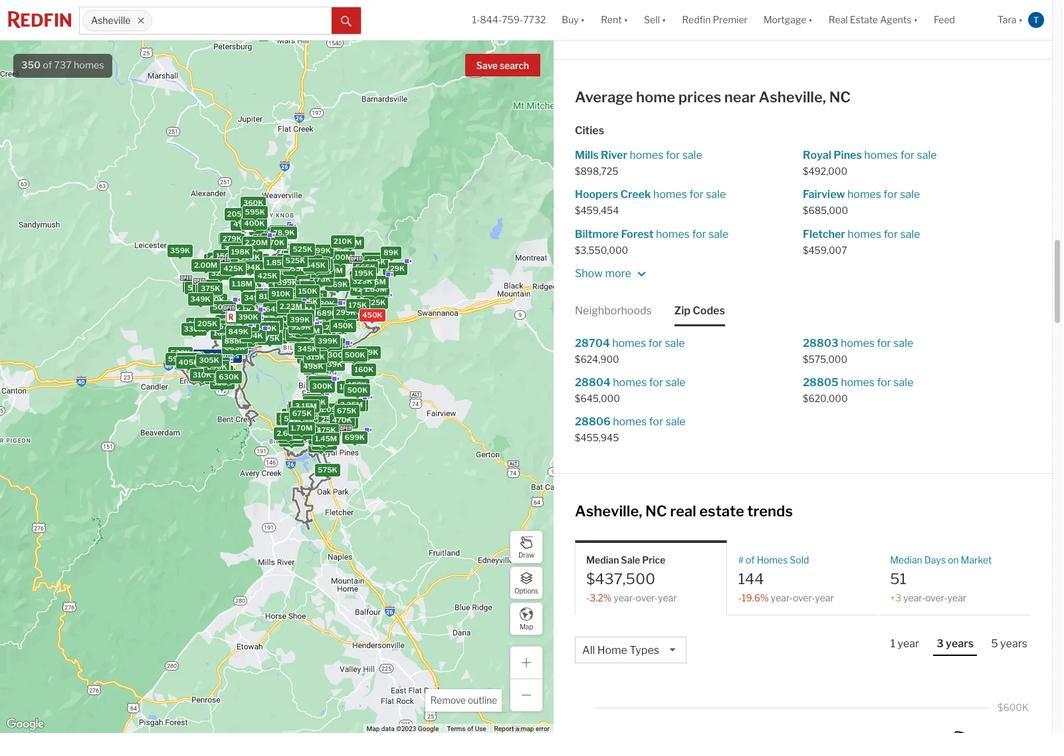 Task type: vqa. For each thing, say whether or not it's contained in the screenshot.
the your within the Zoom out Clear the map boundary Reset all filters or remove one of your filters below to see more homes
no



Task type: describe. For each thing, give the bounding box(es) containing it.
695k up 1.85m
[[264, 235, 284, 244]]

1 vertical spatial 420k
[[219, 316, 239, 326]]

0 vertical spatial 150k
[[216, 251, 235, 261]]

695k up 105k
[[273, 316, 293, 326]]

zip codes element
[[675, 293, 726, 326]]

mortgage ▾
[[764, 14, 813, 26]]

1 vertical spatial 799k
[[206, 360, 225, 370]]

1 vertical spatial 1.75m
[[364, 278, 386, 287]]

400k down 422k
[[256, 233, 276, 242]]

4.35m
[[343, 401, 366, 410]]

map data ©2023 google
[[367, 726, 439, 733]]

▾ for tara ▾
[[1019, 14, 1024, 26]]

sale inside fairview homes for sale $685,000
[[901, 188, 921, 201]]

1 horizontal spatial 875k
[[327, 301, 347, 310]]

149k
[[339, 382, 358, 392]]

1 vertical spatial 610k
[[207, 373, 226, 383]]

over- for $437,500
[[636, 593, 658, 604]]

0 horizontal spatial 175k
[[225, 244, 243, 253]]

1 horizontal spatial 270k
[[305, 353, 324, 362]]

380k
[[204, 296, 224, 305]]

of for 350
[[43, 59, 52, 71]]

homes inside 'map' "region"
[[216, 352, 239, 361]]

homes inside fletcher homes for sale $459,007
[[848, 228, 882, 241]]

cities heading
[[575, 124, 1032, 138]]

$620,000
[[803, 393, 848, 404]]

1 horizontal spatial 690k
[[308, 424, 329, 434]]

400k down 190k
[[309, 376, 330, 386]]

0 vertical spatial 1.60m
[[320, 266, 343, 275]]

1 horizontal spatial 645k
[[305, 261, 325, 270]]

28806
[[575, 416, 611, 429]]

homes inside hoopers creek homes for sale $459,454
[[654, 188, 688, 201]]

3.2%
[[590, 593, 612, 604]]

median sale price $437,500 -3.2% year-over-year
[[587, 554, 677, 604]]

0 horizontal spatial 349k
[[190, 295, 210, 304]]

505k
[[213, 303, 233, 312]]

1 horizontal spatial 355k
[[316, 335, 336, 345]]

year inside 'median days on market 51 +3 year-over-year'
[[948, 593, 967, 604]]

0 horizontal spatial 775k
[[239, 280, 259, 289]]

1 vertical spatial 525k
[[285, 256, 305, 265]]

3 years button
[[934, 637, 978, 657]]

$645,000
[[575, 393, 620, 404]]

0 vertical spatial 625k
[[262, 272, 281, 281]]

sell
[[645, 14, 660, 26]]

28806 homes for sale $455,945
[[575, 416, 686, 444]]

28804
[[575, 377, 611, 389]]

homes inside 28805 homes for sale $620,000
[[841, 377, 875, 389]]

135k
[[367, 257, 386, 266]]

2 vertical spatial 399k
[[318, 336, 338, 346]]

homes
[[757, 554, 788, 566]]

365k down 959k
[[296, 347, 316, 356]]

433k
[[260, 229, 280, 238]]

929k
[[291, 323, 311, 332]]

1
[[891, 638, 896, 651]]

2.75m
[[292, 307, 314, 317]]

330k up 340k
[[314, 299, 335, 308]]

real
[[671, 503, 697, 520]]

2.60m
[[276, 429, 300, 438]]

sale inside 28804 homes for sale $645,000
[[666, 377, 686, 389]]

$437,500
[[587, 571, 656, 588]]

1 horizontal spatial 2.00m
[[329, 253, 352, 262]]

river
[[601, 149, 628, 162]]

year- for $437,500
[[614, 593, 636, 604]]

map for map data ©2023 google
[[367, 726, 380, 733]]

0 vertical spatial 525k
[[293, 245, 312, 254]]

1 vertical spatial 599k
[[282, 292, 302, 301]]

# of homes sold 144 -19.6% year-over-year
[[739, 554, 835, 604]]

1 vertical spatial 439k
[[322, 360, 342, 369]]

0 horizontal spatial 498k
[[245, 327, 265, 336]]

sale inside biltmore forest homes for sale $3,550,000
[[709, 228, 729, 241]]

0 horizontal spatial 480k
[[234, 262, 255, 271]]

0 horizontal spatial 565k
[[224, 342, 244, 351]]

1 horizontal spatial 775k
[[312, 275, 331, 284]]

1 vertical spatial 600k
[[224, 344, 245, 353]]

homes inside fairview homes for sale $685,000
[[848, 188, 882, 201]]

remove outline
[[431, 695, 498, 706]]

0 vertical spatial 1.45m
[[271, 268, 293, 277]]

910k
[[271, 289, 290, 298]]

0 horizontal spatial 645k
[[265, 305, 286, 314]]

asheville
[[91, 15, 131, 26]]

1 horizontal spatial 865k
[[281, 435, 302, 445]]

sale inside the mills river homes for sale $898,725
[[683, 149, 703, 162]]

323k down 585k
[[211, 269, 230, 278]]

100k
[[245, 329, 264, 338]]

0 vertical spatial 470k
[[245, 218, 264, 227]]

330k up the 294k
[[240, 253, 260, 262]]

340k
[[304, 311, 324, 321]]

28803 homes for sale $575,000
[[803, 337, 914, 365]]

show
[[575, 267, 603, 280]]

1 vertical spatial 295k
[[295, 428, 315, 438]]

1 vertical spatial 1.45m
[[315, 434, 337, 444]]

1 vertical spatial 430k
[[246, 333, 267, 342]]

remove
[[431, 695, 466, 706]]

homes inside 28704 homes for sale $624,900
[[613, 337, 647, 350]]

144
[[739, 571, 765, 588]]

0 vertical spatial 865k
[[241, 223, 261, 232]]

19.6%
[[742, 593, 769, 604]]

1 year button
[[888, 637, 923, 655]]

3.15m
[[295, 401, 317, 411]]

2 vertical spatial 849k
[[207, 359, 227, 369]]

1 vertical spatial 700k
[[286, 415, 306, 424]]

0 horizontal spatial nc
[[646, 503, 668, 520]]

submit search image
[[341, 16, 352, 26]]

rent
[[601, 14, 622, 26]]

3 homes
[[209, 352, 239, 361]]

neighborhoods element
[[575, 293, 652, 326]]

959k
[[290, 332, 310, 341]]

1 vertical spatial 795k
[[288, 296, 308, 305]]

315k up 190k
[[306, 353, 325, 362]]

3 for 3 years
[[937, 638, 944, 651]]

1.18m
[[232, 279, 252, 289]]

315k up 2.75m
[[299, 297, 318, 307]]

0 vertical spatial 85k
[[272, 227, 287, 236]]

794k
[[243, 331, 263, 341]]

save
[[477, 60, 498, 71]]

0 horizontal spatial 533k
[[170, 348, 190, 358]]

330k down 1.03m
[[307, 311, 327, 320]]

2 horizontal spatial 270k
[[359, 349, 378, 358]]

a
[[516, 726, 520, 733]]

0 vertical spatial 600k
[[185, 282, 206, 291]]

530k
[[283, 412, 303, 421]]

homes inside royal pines homes for sale $492,000
[[865, 149, 899, 162]]

feed button
[[927, 0, 990, 40]]

error
[[536, 726, 550, 733]]

home
[[637, 89, 676, 106]]

1 vertical spatial 470k
[[292, 251, 312, 260]]

422k
[[244, 218, 264, 227]]

1 horizontal spatial 565k
[[261, 272, 281, 281]]

107k
[[189, 319, 207, 329]]

1 horizontal spatial 650k
[[304, 292, 324, 301]]

0 horizontal spatial 355k
[[250, 315, 270, 324]]

1 horizontal spatial 150k
[[298, 286, 317, 296]]

0 vertical spatial 399k
[[275, 287, 295, 296]]

330k left 280k
[[184, 324, 204, 334]]

5 years
[[992, 638, 1028, 651]]

330k up 80k
[[315, 320, 335, 329]]

2.23m
[[280, 302, 302, 311]]

446k
[[236, 262, 256, 271]]

rent ▾ button
[[593, 0, 637, 40]]

0 horizontal spatial 85k
[[236, 306, 252, 315]]

0 vertical spatial 435k
[[259, 291, 279, 300]]

0 horizontal spatial 350k
[[269, 310, 290, 319]]

1-844-759-7732 link
[[473, 14, 546, 26]]

sell ▾
[[645, 14, 667, 26]]

fairview homes for sale $685,000
[[803, 188, 921, 216]]

0 vertical spatial 1.75m
[[284, 249, 306, 259]]

449k
[[248, 327, 268, 336]]

549k up 105k
[[275, 319, 295, 328]]

365k up 280k
[[221, 311, 241, 320]]

1 horizontal spatial 310k
[[318, 342, 337, 351]]

1 vertical spatial 685k
[[279, 316, 299, 326]]

239k
[[324, 348, 344, 357]]

1 vertical spatial asheville,
[[575, 503, 643, 520]]

323k down 135k
[[353, 277, 372, 286]]

359k
[[170, 246, 190, 256]]

for inside the mills river homes for sale $898,725
[[666, 149, 681, 162]]

410k
[[199, 285, 218, 295]]

0 vertical spatial 685k
[[266, 301, 287, 310]]

215k
[[231, 247, 250, 257]]

use
[[475, 726, 487, 733]]

0 vertical spatial 205k
[[227, 210, 247, 219]]

for inside royal pines homes for sale $492,000
[[901, 149, 915, 162]]

1.70m
[[291, 424, 312, 433]]

real estate agents ▾ link
[[829, 0, 919, 40]]

398k
[[280, 310, 300, 319]]

1 horizontal spatial 2
[[253, 322, 257, 331]]

1.85m
[[266, 258, 288, 267]]

1 horizontal spatial 610k
[[326, 346, 345, 355]]

89k
[[384, 248, 399, 258]]

0 horizontal spatial 310k
[[192, 371, 211, 380]]

hoopers creek homes for sale $459,454
[[575, 188, 726, 216]]

for inside 28805 homes for sale $620,000
[[878, 377, 892, 389]]

homes right 737
[[74, 59, 104, 71]]

homes inside 28806 homes for sale $455,945
[[613, 416, 647, 429]]

28704
[[575, 337, 610, 350]]

1 vertical spatial 875k
[[224, 337, 243, 347]]

0 vertical spatial 460k
[[260, 314, 280, 323]]

2 vertical spatial 470k
[[332, 416, 352, 425]]

1 horizontal spatial 360k
[[291, 403, 311, 413]]

- inside # of homes sold 144 -19.6% year-over-year
[[739, 593, 742, 604]]

year inside button
[[898, 638, 920, 651]]

$459,454
[[575, 205, 619, 216]]

1 409k from the left
[[244, 293, 264, 302]]

365k up 735k on the bottom left of the page
[[309, 380, 329, 389]]

2 vertical spatial 500k
[[347, 386, 368, 395]]

map region
[[0, 0, 568, 734]]

0 vertical spatial 295k
[[305, 259, 325, 268]]

buy
[[562, 14, 579, 26]]

1 horizontal spatial 895k
[[301, 258, 322, 267]]

redfin
[[683, 14, 711, 26]]

of for terms
[[468, 726, 474, 733]]

sale inside the 28803 homes for sale $575,000
[[894, 337, 914, 350]]

1.09m
[[321, 405, 343, 414]]

price
[[643, 554, 666, 566]]

2 409k from the left
[[244, 293, 265, 302]]

over- inside # of homes sold 144 -19.6% year-over-year
[[793, 593, 816, 604]]

homes inside biltmore forest homes for sale $3,550,000
[[656, 228, 690, 241]]

1 horizontal spatial 498k
[[303, 362, 323, 371]]

map button
[[510, 603, 543, 636]]

rent ▾ button
[[601, 0, 629, 40]]

210k
[[333, 237, 352, 246]]

terms of use
[[447, 726, 487, 733]]

0 vertical spatial 799k
[[240, 316, 260, 326]]

400k up 433k
[[244, 219, 265, 228]]

$624,900
[[575, 354, 620, 365]]

tara ▾
[[998, 14, 1024, 26]]

1 horizontal spatial 800k
[[344, 433, 365, 443]]

927k
[[315, 251, 335, 261]]

315k up 585k
[[224, 243, 243, 252]]



Task type: locate. For each thing, give the bounding box(es) containing it.
for
[[666, 149, 681, 162], [901, 149, 915, 162], [690, 188, 704, 201], [884, 188, 898, 201], [693, 228, 707, 241], [884, 228, 899, 241], [649, 337, 663, 350], [877, 337, 892, 350], [650, 377, 664, 389], [878, 377, 892, 389], [650, 416, 664, 429]]

0 horizontal spatial 470k
[[245, 218, 264, 227]]

for down the 28803 homes for sale $575,000
[[878, 377, 892, 389]]

0 horizontal spatial 1.45m
[[271, 268, 293, 277]]

0 horizontal spatial 625k
[[262, 272, 281, 281]]

median up 51
[[891, 554, 923, 566]]

homes up $624,900
[[613, 337, 647, 350]]

0 horizontal spatial 270k
[[182, 354, 201, 363]]

▾ right the mortgage
[[809, 14, 813, 26]]

2 year- from the left
[[771, 593, 793, 604]]

▾ for rent ▾
[[624, 14, 629, 26]]

2.00m up the 899k
[[194, 261, 217, 270]]

220k
[[314, 266, 334, 275]]

1 horizontal spatial median
[[891, 554, 923, 566]]

78.9k
[[273, 228, 295, 238]]

google
[[418, 726, 439, 733]]

0 vertical spatial 895k
[[301, 258, 322, 267]]

of right #
[[746, 554, 755, 566]]

0 vertical spatial 355k
[[250, 315, 270, 324]]

1 vertical spatial 75k
[[241, 263, 256, 272]]

0 horizontal spatial 360k
[[243, 198, 263, 208]]

year- down $437,500
[[614, 593, 636, 604]]

▾ for buy ▾
[[581, 14, 585, 26]]

for up 28805 homes for sale $620,000
[[877, 337, 892, 350]]

0 horizontal spatial 1.75m
[[284, 249, 306, 259]]

for inside biltmore forest homes for sale $3,550,000
[[693, 228, 707, 241]]

535k
[[265, 332, 285, 342]]

455k
[[220, 306, 240, 315]]

premier
[[713, 14, 748, 26]]

1 vertical spatial 895k
[[261, 291, 281, 301]]

565k down 1.85m
[[261, 272, 281, 281]]

460k
[[260, 314, 280, 323], [292, 406, 313, 416]]

815k
[[259, 292, 278, 301]]

1 horizontal spatial 175k
[[349, 301, 367, 310]]

365k down 449k
[[240, 337, 260, 346]]

1 over- from the left
[[636, 593, 658, 604]]

160k
[[354, 365, 374, 375]]

for right creek
[[690, 188, 704, 201]]

310k
[[318, 342, 337, 351], [192, 371, 211, 380]]

▾ for sell ▾
[[662, 14, 667, 26]]

days
[[925, 554, 947, 566]]

0 horizontal spatial 150k
[[216, 251, 235, 261]]

sold
[[790, 554, 810, 566]]

599k up '383k'
[[277, 278, 297, 288]]

1 horizontal spatial 85k
[[272, 227, 287, 236]]

for inside fletcher homes for sale $459,007
[[884, 228, 899, 241]]

2 over- from the left
[[793, 593, 816, 604]]

2.48m
[[339, 238, 362, 248]]

399k up 3 units at the left top of page
[[275, 287, 295, 296]]

1-
[[473, 14, 480, 26]]

3.40m
[[279, 414, 302, 424]]

519k up 225k
[[234, 220, 252, 229]]

0 horizontal spatial 519k
[[234, 220, 252, 229]]

median inside 'median days on market 51 +3 year-over-year'
[[891, 554, 923, 566]]

map down options
[[520, 623, 534, 631]]

of left use
[[468, 726, 474, 733]]

1 year
[[891, 638, 920, 651]]

0 horizontal spatial 875k
[[224, 337, 243, 347]]

3 inside button
[[937, 638, 944, 651]]

0 vertical spatial 795k
[[271, 278, 291, 287]]

0 vertical spatial 75k
[[274, 229, 289, 238]]

553k
[[292, 254, 312, 263]]

median for 51
[[891, 554, 923, 566]]

1 vertical spatial 498k
[[303, 362, 323, 371]]

0 vertical spatial 599k
[[277, 278, 297, 288]]

329k
[[359, 348, 378, 357]]

remove asheville image
[[137, 17, 145, 25]]

1 horizontal spatial nc
[[830, 89, 851, 106]]

270k up 190k
[[305, 353, 324, 362]]

year inside # of homes sold 144 -19.6% year-over-year
[[816, 593, 835, 604]]

for down 28804 homes for sale $645,000
[[650, 416, 664, 429]]

for inside 28804 homes for sale $645,000
[[650, 377, 664, 389]]

map
[[521, 726, 534, 733]]

28803
[[803, 337, 839, 350]]

399k
[[275, 287, 295, 296], [290, 315, 310, 324], [318, 336, 338, 346]]

0 vertical spatial 700k
[[274, 309, 294, 319]]

1 vertical spatial 533k
[[170, 348, 190, 358]]

0 horizontal spatial 650k
[[235, 335, 256, 344]]

3 for 3 units
[[275, 296, 280, 306]]

800k right the '235k'
[[344, 433, 365, 443]]

315k down 780k
[[269, 311, 288, 320]]

google image
[[3, 716, 47, 734]]

terms
[[447, 726, 466, 733]]

0 horizontal spatial 800k
[[265, 301, 285, 311]]

5 ▾ from the left
[[914, 14, 919, 26]]

year- right +3
[[904, 593, 926, 604]]

685k down the 910k
[[266, 301, 287, 310]]

sale inside 28805 homes for sale $620,000
[[894, 377, 914, 389]]

for inside 28806 homes for sale $455,945
[[650, 416, 664, 429]]

tara
[[998, 14, 1017, 26]]

2 horizontal spatial 565k
[[355, 263, 375, 272]]

365k down 297k
[[323, 340, 343, 349]]

year- inside # of homes sold 144 -19.6% year-over-year
[[771, 593, 793, 604]]

1 horizontal spatial 480k
[[300, 352, 320, 362]]

1 horizontal spatial 625k
[[282, 306, 302, 315]]

0 horizontal spatial 439k
[[242, 323, 262, 333]]

1 vertical spatial 355k
[[316, 335, 336, 345]]

years left the 5
[[947, 638, 975, 651]]

205k up 393k
[[223, 233, 243, 243]]

470k up 495k
[[292, 251, 312, 260]]

0 vertical spatial 360k
[[243, 198, 263, 208]]

0 vertical spatial 420k
[[207, 256, 227, 265]]

▾ right rent
[[624, 14, 629, 26]]

205k up 225k
[[227, 210, 247, 219]]

2.00m
[[329, 253, 352, 262], [194, 261, 217, 270]]

0 horizontal spatial 75k
[[241, 263, 256, 272]]

430k up 433k
[[244, 218, 265, 228]]

0 vertical spatial 800k
[[265, 301, 285, 311]]

225k
[[221, 234, 240, 244]]

869k
[[327, 280, 348, 289]]

419k
[[236, 319, 255, 329]]

800k down 815k
[[265, 301, 285, 311]]

asheville, up cities heading
[[759, 89, 827, 106]]

645k
[[305, 261, 325, 270], [265, 305, 286, 314]]

over- inside 'median days on market 51 +3 year-over-year'
[[926, 593, 948, 604]]

years for 3 years
[[947, 638, 975, 651]]

$685,000
[[803, 205, 849, 216]]

170k
[[266, 238, 284, 247]]

1 - from the left
[[587, 593, 590, 604]]

425k
[[247, 256, 266, 265], [223, 264, 243, 273], [257, 271, 277, 281], [353, 285, 372, 294], [281, 310, 300, 319], [300, 347, 320, 356]]

630k
[[219, 372, 239, 382]]

865k down 1.70m at the left of page
[[281, 435, 302, 445]]

average
[[575, 89, 633, 106]]

1 vertical spatial 350k
[[269, 310, 290, 319]]

year- right 19.6%
[[771, 593, 793, 604]]

0 horizontal spatial over-
[[636, 593, 658, 604]]

1 vertical spatial 519k
[[360, 294, 379, 303]]

85k up "949k"
[[236, 306, 252, 315]]

0 vertical spatial map
[[520, 623, 534, 631]]

725k
[[258, 289, 277, 299], [366, 298, 386, 307], [243, 334, 262, 343]]

2 ▾ from the left
[[624, 14, 629, 26]]

280k
[[213, 325, 233, 334]]

270k left 353k
[[182, 354, 201, 363]]

None search field
[[152, 7, 332, 34]]

795k up '383k'
[[271, 278, 291, 287]]

7732
[[524, 14, 546, 26]]

for up hoopers creek homes for sale $459,454
[[666, 149, 681, 162]]

median for $437,500
[[587, 554, 620, 566]]

over- down $437,500
[[636, 593, 658, 604]]

1 vertical spatial 645k
[[265, 305, 286, 314]]

765k
[[345, 433, 365, 442]]

for inside fairview homes for sale $685,000
[[884, 188, 898, 201]]

3.85m
[[294, 401, 318, 410]]

of for #
[[746, 554, 755, 566]]

years right the 5
[[1001, 638, 1028, 651]]

150k down 225k
[[216, 251, 235, 261]]

6 ▾ from the left
[[1019, 14, 1024, 26]]

775k down the 294k
[[239, 280, 259, 289]]

for down fairview homes for sale $685,000
[[884, 228, 899, 241]]

383k
[[272, 289, 292, 298]]

0 horizontal spatial 2.00m
[[194, 261, 217, 270]]

market
[[962, 554, 993, 566]]

200k
[[234, 315, 254, 324]]

sell ▾ button
[[645, 0, 667, 40]]

949k
[[239, 316, 259, 326]]

- down 144
[[739, 593, 742, 604]]

near
[[725, 89, 756, 106]]

1 vertical spatial 435k
[[304, 414, 324, 423]]

600k down 165k
[[224, 344, 245, 353]]

biltmore forest homes for sale $3,550,000
[[575, 228, 729, 256]]

330k right 495k
[[310, 260, 330, 269]]

1 median from the left
[[587, 554, 620, 566]]

sale inside hoopers creek homes for sale $459,454
[[706, 188, 726, 201]]

485k
[[246, 261, 266, 270]]

685k up 105k
[[279, 316, 299, 326]]

sale inside royal pines homes for sale $492,000
[[918, 149, 938, 162]]

for right pines
[[901, 149, 915, 162]]

155k
[[348, 380, 367, 390]]

0 horizontal spatial 1.60m
[[320, 266, 343, 275]]

draw button
[[510, 531, 543, 564]]

844-
[[480, 14, 502, 26]]

1 vertical spatial 460k
[[292, 406, 313, 416]]

for down hoopers creek homes for sale $459,454
[[693, 228, 707, 241]]

report a map error
[[495, 726, 550, 733]]

▾ for mortgage ▾
[[809, 14, 813, 26]]

295k
[[305, 259, 325, 268], [295, 428, 315, 438]]

175k down 225k
[[225, 244, 243, 253]]

of
[[43, 59, 52, 71], [746, 554, 755, 566], [468, 726, 474, 733]]

0 vertical spatial asheville,
[[759, 89, 827, 106]]

839k
[[257, 312, 277, 322]]

home
[[598, 645, 628, 657]]

500k down 1.07m
[[318, 315, 338, 324]]

333k
[[179, 354, 198, 364], [179, 355, 199, 364]]

1 vertical spatial 865k
[[281, 435, 302, 445]]

year- inside 'median days on market 51 +3 year-over-year'
[[904, 593, 926, 604]]

1 horizontal spatial over-
[[793, 593, 816, 604]]

470k up 433k
[[245, 218, 264, 227]]

270k up 160k
[[359, 349, 378, 358]]

▾ right agents
[[914, 14, 919, 26]]

349k down 1.18m
[[244, 293, 264, 302]]

265k
[[311, 433, 330, 443]]

1 horizontal spatial 533k
[[225, 313, 244, 322]]

homes down fairview homes for sale $685,000
[[848, 228, 882, 241]]

0 horizontal spatial 2
[[234, 319, 239, 328]]

homes inside the 28803 homes for sale $575,000
[[841, 337, 875, 350]]

323k up 888k
[[215, 323, 234, 332]]

all
[[583, 645, 595, 657]]

cities
[[575, 124, 605, 137]]

350k
[[307, 265, 328, 275], [269, 310, 290, 319]]

3 for 3 homes
[[209, 352, 214, 361]]

400k up 160k
[[344, 352, 364, 361]]

▾ inside dropdown button
[[914, 14, 919, 26]]

2 - from the left
[[739, 593, 742, 604]]

sale inside 28806 homes for sale $455,945
[[666, 416, 686, 429]]

map inside button
[[520, 623, 534, 631]]

sale inside fletcher homes for sale $459,007
[[901, 228, 921, 241]]

0 vertical spatial 519k
[[234, 220, 252, 229]]

$3,550,000
[[575, 245, 629, 256]]

homes down 28704 homes for sale $624,900
[[613, 377, 647, 389]]

0 vertical spatial 430k
[[244, 218, 265, 228]]

875k down 280k
[[224, 337, 243, 347]]

for inside the 28803 homes for sale $575,000
[[877, 337, 892, 350]]

1 vertical spatial 480k
[[300, 352, 320, 362]]

370k
[[288, 331, 308, 340]]

homes down royal pines homes for sale $492,000
[[848, 188, 882, 201]]

2 years from the left
[[1001, 638, 1028, 651]]

2 horizontal spatial 3
[[937, 638, 944, 651]]

redfin premier button
[[675, 0, 756, 40]]

1 vertical spatial 399k
[[290, 315, 310, 324]]

fletcher homes for sale $459,007
[[803, 228, 921, 256]]

2 median from the left
[[891, 554, 923, 566]]

median inside median sale price $437,500 -3.2% year-over-year
[[587, 554, 620, 566]]

500k up "4.35m"
[[347, 386, 368, 395]]

875k down 869k
[[327, 301, 347, 310]]

median
[[587, 554, 620, 566], [891, 554, 923, 566]]

925k
[[295, 325, 315, 335]]

650k
[[304, 292, 324, 301], [235, 335, 256, 344]]

4 ▾ from the left
[[809, 14, 813, 26]]

737
[[54, 59, 72, 71]]

year- inside median sale price $437,500 -3.2% year-over-year
[[614, 593, 636, 604]]

3 over- from the left
[[926, 593, 948, 604]]

year inside median sale price $437,500 -3.2% year-over-year
[[658, 593, 677, 604]]

- down $437,500
[[587, 593, 590, 604]]

599k up 2.23m at left
[[282, 292, 302, 301]]

1 horizontal spatial 349k
[[244, 293, 264, 302]]

400k
[[244, 219, 265, 228], [256, 233, 276, 242], [344, 352, 364, 361], [309, 376, 330, 386]]

865k up 2.20m
[[241, 223, 261, 232]]

450k
[[362, 311, 383, 320], [246, 320, 266, 330], [333, 321, 353, 330], [286, 328, 306, 337], [315, 346, 335, 355], [321, 354, 341, 363], [210, 367, 231, 376], [305, 398, 326, 407], [335, 417, 356, 427]]

asheville,
[[759, 89, 827, 106], [575, 503, 643, 520]]

for inside 28704 homes for sale $624,900
[[649, 337, 663, 350]]

625k down 1.85m
[[262, 272, 281, 281]]

0 vertical spatial 500k
[[318, 315, 338, 324]]

294k
[[241, 263, 260, 272]]

user photo image
[[1029, 12, 1045, 28]]

323k left 305k
[[179, 354, 198, 363]]

2 vertical spatial 525k
[[187, 283, 207, 292]]

homes right pines
[[865, 149, 899, 162]]

689k
[[317, 308, 337, 318]]

1.60m down 440k
[[364, 285, 387, 294]]

2 horizontal spatial 470k
[[332, 416, 352, 425]]

0 vertical spatial 533k
[[225, 313, 244, 322]]

270k
[[359, 349, 378, 358], [305, 353, 324, 362], [182, 354, 201, 363]]

asheville, up sale
[[575, 503, 643, 520]]

775k down 927k
[[312, 275, 331, 284]]

349k
[[244, 293, 264, 302], [190, 295, 210, 304]]

470k down the 770k
[[332, 416, 352, 425]]

1 year- from the left
[[614, 593, 636, 604]]

year- for 51
[[904, 593, 926, 604]]

over- for 51
[[926, 593, 948, 604]]

ore
[[615, 267, 632, 280]]

3 year- from the left
[[904, 593, 926, 604]]

homes down 28804 homes for sale $645,000
[[613, 416, 647, 429]]

asheville, nc real estate trends
[[575, 503, 793, 520]]

465k
[[235, 262, 255, 271]]

1 vertical spatial nc
[[646, 503, 668, 520]]

nc up cities heading
[[830, 89, 851, 106]]

565k
[[355, 263, 375, 272], [261, 272, 281, 281], [224, 342, 244, 351]]

1 ▾ from the left
[[581, 14, 585, 26]]

1 years from the left
[[947, 638, 975, 651]]

for down royal pines homes for sale $492,000
[[884, 188, 898, 201]]

homes down the 28803 homes for sale $575,000
[[841, 377, 875, 389]]

795k up '1.28m'
[[288, 296, 308, 305]]

years for 5 years
[[1001, 638, 1028, 651]]

of inside # of homes sold 144 -19.6% year-over-year
[[746, 554, 755, 566]]

homes inside 28804 homes for sale $645,000
[[613, 377, 647, 389]]

350k down 780k
[[269, 310, 290, 319]]

1 vertical spatial 650k
[[235, 335, 256, 344]]

350k down 927k
[[307, 265, 328, 275]]

1 vertical spatial 849k
[[228, 327, 248, 337]]

0 horizontal spatial of
[[43, 59, 52, 71]]

310k down 305k
[[192, 371, 211, 380]]

outline
[[468, 695, 498, 706]]

for down 28704 homes for sale $624,900
[[650, 377, 664, 389]]

150k down 2.50m
[[298, 286, 317, 296]]

499k
[[233, 219, 253, 228], [233, 219, 253, 229], [211, 260, 231, 269], [242, 320, 262, 329], [313, 364, 333, 373]]

2 units
[[275, 303, 299, 312], [234, 319, 259, 328], [253, 322, 277, 331]]

355k up 649k
[[316, 335, 336, 345]]

homes inside the mills river homes for sale $898,725
[[630, 149, 664, 162]]

519k down 440k
[[360, 294, 379, 303]]

1 vertical spatial 3
[[209, 352, 214, 361]]

2 horizontal spatial 2
[[275, 303, 279, 312]]

0 vertical spatial 439k
[[242, 323, 262, 333]]

645k down 927k
[[305, 261, 325, 270]]

3 ▾ from the left
[[662, 14, 667, 26]]

610k down 290k
[[207, 373, 226, 383]]

terms of use link
[[447, 726, 487, 733]]

mortgage ▾ button
[[756, 0, 821, 40]]

- inside median sale price $437,500 -3.2% year-over-year
[[587, 593, 590, 604]]

1 vertical spatial 500k
[[345, 350, 365, 360]]

homes right forest
[[656, 228, 690, 241]]

1 horizontal spatial 348k
[[318, 306, 338, 315]]

0 vertical spatial 875k
[[327, 301, 347, 310]]

1 horizontal spatial asheville,
[[759, 89, 827, 106]]

2 vertical spatial 3
[[937, 638, 944, 651]]

1 vertical spatial 205k
[[223, 233, 243, 243]]

2 vertical spatial 700k
[[323, 425, 343, 434]]

1 vertical spatial of
[[746, 554, 755, 566]]

map left data
[[367, 726, 380, 733]]

map for map
[[520, 623, 534, 631]]

695k down 433k
[[247, 239, 267, 248]]

fairview
[[803, 188, 846, 201]]

739k
[[206, 360, 226, 370]]

for inside hoopers creek homes for sale $459,454
[[690, 188, 704, 201]]

1 horizontal spatial 460k
[[292, 406, 313, 416]]

homes up 290k
[[216, 352, 239, 361]]

1.28m
[[290, 305, 312, 314]]

700k
[[274, 309, 294, 319], [286, 415, 306, 424], [323, 425, 343, 434]]

305k
[[199, 356, 219, 365]]

435k
[[259, 291, 279, 300], [304, 414, 324, 423]]

sale inside 28704 homes for sale $624,900
[[665, 337, 685, 350]]

0 vertical spatial 350k
[[307, 265, 328, 275]]

for down neighborhoods
[[649, 337, 663, 350]]

over- inside median sale price $437,500 -3.2% year-over-year
[[636, 593, 658, 604]]

biltmore
[[575, 228, 619, 241]]

549k up 929k
[[286, 310, 307, 319]]



